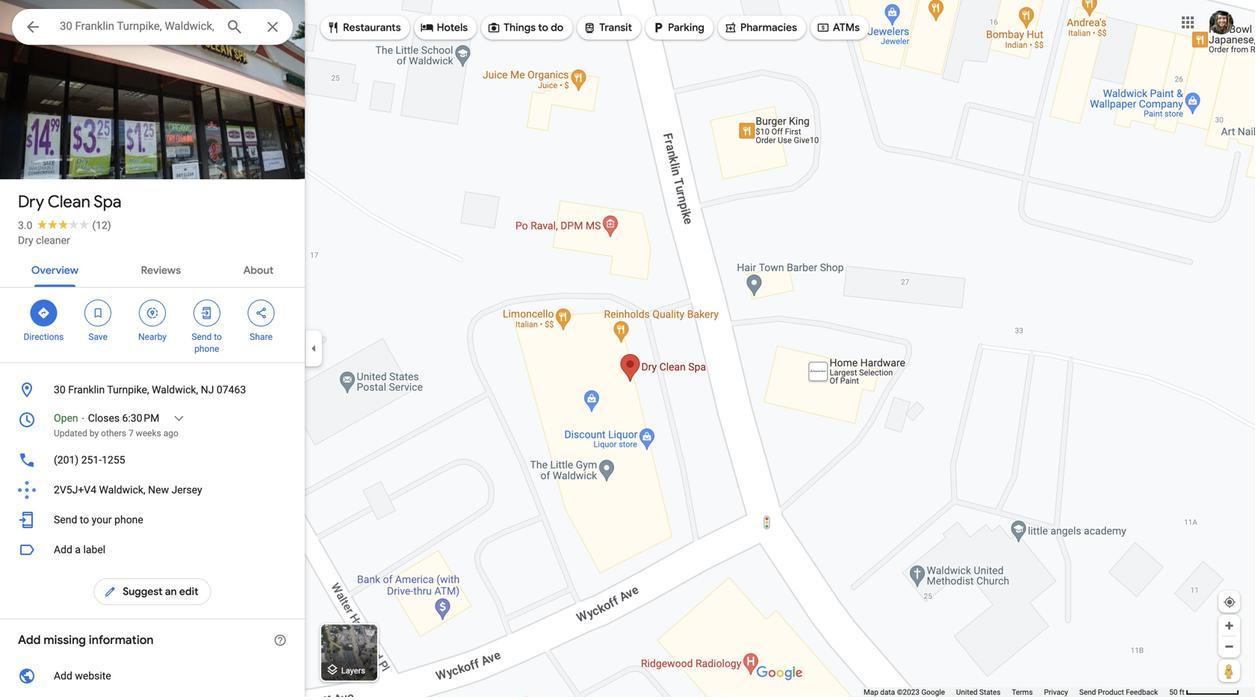 Task type: vqa. For each thing, say whether or not it's contained in the screenshot.
Tuesday, April 9, 2024 element
no



Task type: locate. For each thing, give the bounding box(es) containing it.
add a label button
[[0, 535, 305, 565]]

 parking
[[652, 19, 705, 36]]

1 horizontal spatial phone
[[194, 344, 219, 354]]

nj
[[201, 384, 214, 396]]

add left missing
[[18, 633, 41, 648]]

1 vertical spatial to
[[214, 332, 222, 342]]

 pharmacies
[[724, 19, 797, 36]]

collapse side panel image
[[306, 340, 322, 357]]

information
[[89, 633, 154, 648]]

0 horizontal spatial to
[[80, 514, 89, 526]]

map
[[864, 688, 879, 697]]

0 vertical spatial dry
[[18, 191, 44, 212]]

07463
[[217, 384, 246, 396]]

closes
[[88, 412, 120, 424]]

information for dry clean spa region
[[0, 375, 305, 535]]

dry inside 'button'
[[18, 234, 33, 247]]

product
[[1098, 688, 1124, 697]]


[[652, 19, 665, 36]]

send for send to your phone
[[54, 514, 77, 526]]

(201)
[[54, 454, 79, 466]]

(201) 251-1255 button
[[0, 445, 305, 475]]

send inside information for dry clean spa region
[[54, 514, 77, 526]]

terms
[[1012, 688, 1033, 697]]

add inside button
[[54, 544, 72, 556]]

7
[[129, 428, 134, 439]]

dry
[[18, 191, 44, 212], [18, 234, 33, 247]]

terms button
[[1012, 687, 1033, 697]]


[[817, 19, 830, 36]]

0 horizontal spatial send
[[54, 514, 77, 526]]

reviews
[[141, 264, 181, 277]]

missing
[[44, 633, 86, 648]]

send
[[192, 332, 212, 342], [54, 514, 77, 526], [1080, 688, 1096, 697]]

data
[[880, 688, 895, 697]]

10
[[38, 148, 52, 162]]

tab list containing overview
[[0, 251, 305, 287]]

reviews button
[[129, 251, 193, 287]]

6:30 pm
[[122, 412, 159, 424]]

1 dry from the top
[[18, 191, 44, 212]]

to left your
[[80, 514, 89, 526]]

hours image
[[18, 411, 36, 429]]

send product feedback button
[[1080, 687, 1158, 697]]


[[420, 19, 434, 36]]

dry down 3.0
[[18, 234, 33, 247]]

to inside send to phone
[[214, 332, 222, 342]]

2 horizontal spatial send
[[1080, 688, 1096, 697]]

dry cleaner button
[[18, 233, 70, 248]]


[[487, 19, 501, 36]]

send inside footer
[[1080, 688, 1096, 697]]

google
[[922, 688, 945, 697]]

None field
[[60, 17, 214, 35]]

waldwick,
[[152, 384, 198, 396], [99, 484, 145, 496]]

1 vertical spatial send
[[54, 514, 77, 526]]

(12)
[[92, 219, 111, 232]]

directions
[[24, 332, 64, 342]]

dry up 3.0
[[18, 191, 44, 212]]

phone right your
[[114, 514, 143, 526]]

⋅
[[81, 412, 85, 424]]

footer containing map data ©2023 google
[[864, 687, 1169, 697]]

2 vertical spatial to
[[80, 514, 89, 526]]

send to phone
[[192, 332, 222, 354]]

about button
[[231, 251, 286, 287]]

0 horizontal spatial waldwick,
[[99, 484, 145, 496]]

10 photos
[[38, 148, 91, 162]]

add
[[54, 544, 72, 556], [18, 633, 41, 648], [54, 670, 72, 682]]

hotels
[[437, 21, 468, 34]]

1 horizontal spatial to
[[214, 332, 222, 342]]

share
[[250, 332, 273, 342]]

send down 2v5j+v4
[[54, 514, 77, 526]]

states
[[980, 688, 1001, 697]]

2v5j+v4 waldwick, new jersey button
[[0, 475, 305, 505]]

none field inside 30 franklin turnpike, waldwick, nj 07463 field
[[60, 17, 214, 35]]

30 franklin turnpike, waldwick, nj 07463
[[54, 384, 246, 396]]

waldwick, down 1255
[[99, 484, 145, 496]]

add left the 'website'
[[54, 670, 72, 682]]

add for add a label
[[54, 544, 72, 556]]

franklin
[[68, 384, 105, 396]]

0 vertical spatial send
[[192, 332, 212, 342]]

about
[[243, 264, 274, 277]]

2 vertical spatial send
[[1080, 688, 1096, 697]]

2 horizontal spatial to
[[538, 21, 548, 34]]

1 vertical spatial dry
[[18, 234, 33, 247]]

1 horizontal spatial waldwick,
[[152, 384, 198, 396]]

1 vertical spatial phone
[[114, 514, 143, 526]]

photo of dry clean spa image
[[0, 0, 305, 191]]

add website button
[[0, 661, 305, 691]]

clean
[[48, 191, 90, 212]]

to inside button
[[80, 514, 89, 526]]

send inside send to phone
[[192, 332, 212, 342]]

send left product
[[1080, 688, 1096, 697]]


[[103, 584, 117, 600]]

2 dry from the top
[[18, 234, 33, 247]]

30
[[54, 384, 66, 396]]

2 vertical spatial add
[[54, 670, 72, 682]]

tab list
[[0, 251, 305, 287]]

new
[[148, 484, 169, 496]]

phone inside button
[[114, 514, 143, 526]]

1 vertical spatial add
[[18, 633, 41, 648]]

50 ft
[[1169, 688, 1185, 697]]


[[91, 305, 105, 321]]

waldwick, up 'show open hours for the week' image
[[152, 384, 198, 396]]

things
[[504, 21, 536, 34]]

1 horizontal spatial send
[[192, 332, 212, 342]]

send for send to phone
[[192, 332, 212, 342]]

ft
[[1180, 688, 1185, 697]]

add left a
[[54, 544, 72, 556]]

to
[[538, 21, 548, 34], [214, 332, 222, 342], [80, 514, 89, 526]]

turnpike,
[[107, 384, 149, 396]]

to for send to phone
[[214, 332, 222, 342]]

phone down 
[[194, 344, 219, 354]]

a
[[75, 544, 81, 556]]

0 vertical spatial to
[[538, 21, 548, 34]]

waldwick, inside button
[[152, 384, 198, 396]]

0 vertical spatial phone
[[194, 344, 219, 354]]

transit
[[599, 21, 632, 34]]

0 vertical spatial add
[[54, 544, 72, 556]]

to left do
[[538, 21, 548, 34]]

united states
[[956, 688, 1001, 697]]

0 vertical spatial waldwick,
[[152, 384, 198, 396]]

 things to do
[[487, 19, 564, 36]]

dry for dry cleaner
[[18, 234, 33, 247]]

add website
[[54, 670, 111, 682]]

to left share
[[214, 332, 222, 342]]

footer inside google maps element
[[864, 687, 1169, 697]]

251-
[[81, 454, 102, 466]]

footer
[[864, 687, 1169, 697]]

open ⋅ closes 6:30 pm
[[54, 412, 159, 424]]

 button
[[12, 9, 54, 48]]

2v5j+v4
[[54, 484, 96, 496]]

 suggest an edit
[[103, 584, 198, 600]]

1 vertical spatial waldwick,
[[99, 484, 145, 496]]

send down 
[[192, 332, 212, 342]]

 atms
[[817, 19, 860, 36]]

nearby
[[138, 332, 167, 342]]

website
[[75, 670, 111, 682]]

0 horizontal spatial phone
[[114, 514, 143, 526]]

phone
[[194, 344, 219, 354], [114, 514, 143, 526]]

add inside button
[[54, 670, 72, 682]]



Task type: describe. For each thing, give the bounding box(es) containing it.
3.0 stars image
[[32, 219, 92, 229]]

dry for dry clean spa
[[18, 191, 44, 212]]

united
[[956, 688, 978, 697]]

updated by others 7 weeks ago
[[54, 428, 178, 439]]

 hotels
[[420, 19, 468, 36]]


[[24, 16, 42, 38]]

(201) 251-1255
[[54, 454, 125, 466]]

others
[[101, 428, 126, 439]]

add for add website
[[54, 670, 72, 682]]

50 ft button
[[1169, 688, 1240, 697]]

open
[[54, 412, 78, 424]]

cleaner
[[36, 234, 70, 247]]

50
[[1169, 688, 1178, 697]]

1255
[[102, 454, 125, 466]]

save
[[88, 332, 108, 342]]

2v5j+v4 waldwick, new jersey
[[54, 484, 202, 496]]

by
[[90, 428, 99, 439]]

to inside  things to do
[[538, 21, 548, 34]]

zoom in image
[[1224, 620, 1235, 631]]


[[724, 19, 737, 36]]

weeks
[[136, 428, 161, 439]]

overview button
[[19, 251, 90, 287]]

an
[[165, 585, 177, 599]]

map data ©2023 google
[[864, 688, 945, 697]]


[[327, 19, 340, 36]]

more info image
[[273, 634, 287, 647]]

to for send to your phone
[[80, 514, 89, 526]]

12 reviews element
[[92, 219, 111, 232]]

 search field
[[12, 9, 293, 48]]

dry clean spa
[[18, 191, 121, 212]]


[[583, 19, 596, 36]]

edit
[[179, 585, 198, 599]]

your
[[92, 514, 112, 526]]

actions for dry clean spa region
[[0, 288, 305, 362]]

dry clean spa main content
[[0, 0, 305, 697]]

©2023
[[897, 688, 920, 697]]

photos
[[54, 148, 91, 162]]

zoom out image
[[1224, 641, 1235, 652]]

jersey
[[172, 484, 202, 496]]

10 photos button
[[11, 142, 97, 168]]

phone inside send to phone
[[194, 344, 219, 354]]

send product feedback
[[1080, 688, 1158, 697]]

dry cleaner
[[18, 234, 70, 247]]

3.0
[[18, 219, 32, 232]]

30 franklin turnpike, waldwick, nj 07463 button
[[0, 375, 305, 405]]

send to your phone button
[[0, 505, 305, 535]]

do
[[551, 21, 564, 34]]

feedback
[[1126, 688, 1158, 697]]

pharmacies
[[740, 21, 797, 34]]

 transit
[[583, 19, 632, 36]]

atms
[[833, 21, 860, 34]]

google maps element
[[0, 0, 1255, 697]]

add a label
[[54, 544, 105, 556]]

suggest
[[123, 585, 163, 599]]

show street view coverage image
[[1219, 660, 1240, 682]]

30 Franklin Turnpike, Waldwick, NJ 07463 field
[[12, 9, 293, 45]]

ago
[[163, 428, 178, 439]]

parking
[[668, 21, 705, 34]]


[[37, 305, 50, 321]]

show your location image
[[1223, 596, 1237, 609]]

label
[[83, 544, 105, 556]]

waldwick, inside 'button'
[[99, 484, 145, 496]]

updated
[[54, 428, 87, 439]]

add missing information
[[18, 633, 154, 648]]


[[200, 305, 214, 321]]

tab list inside google maps element
[[0, 251, 305, 287]]

privacy
[[1044, 688, 1068, 697]]

google account: giulia masi  
(giulia.masi@adept.ai) image
[[1210, 11, 1234, 34]]


[[254, 305, 268, 321]]

send for send product feedback
[[1080, 688, 1096, 697]]

show open hours for the week image
[[172, 412, 186, 425]]

layers
[[341, 666, 365, 675]]

restaurants
[[343, 21, 401, 34]]

spa
[[94, 191, 121, 212]]

add for add missing information
[[18, 633, 41, 648]]

united states button
[[956, 687, 1001, 697]]



